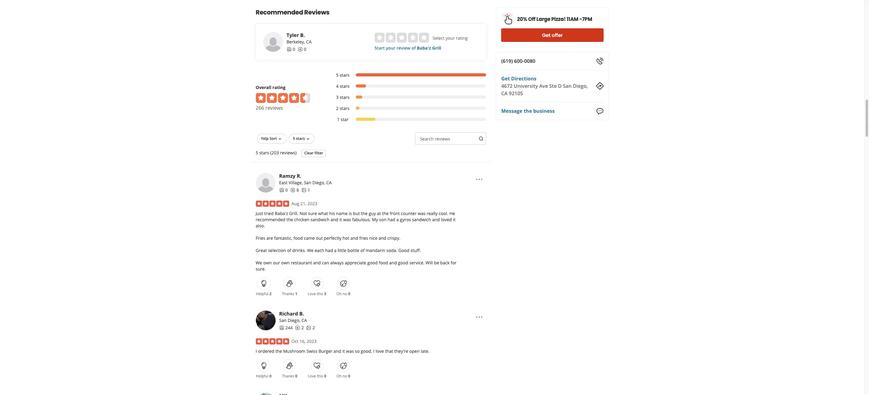 Task type: describe. For each thing, give the bounding box(es) containing it.
5 star rating image for ramzy r.
[[256, 201, 289, 207]]

grill.
[[289, 211, 299, 217]]

sure
[[308, 211, 317, 217]]

the down grill.
[[287, 217, 293, 223]]

2 left thanks 1
[[269, 292, 272, 297]]

mandarin
[[366, 248, 385, 254]]

16 review v2 image
[[298, 47, 303, 52]]

16,
[[300, 339, 306, 345]]

large
[[537, 16, 550, 23]]

your for select
[[446, 35, 455, 41]]

1 vertical spatial was
[[343, 217, 351, 223]]

4672
[[501, 83, 513, 90]]

and right nice
[[379, 235, 386, 241]]

this for r.
[[317, 292, 323, 297]]

restaurant
[[291, 260, 312, 266]]

2 right 244 on the left of page
[[301, 325, 304, 331]]

that
[[385, 349, 393, 355]]

out
[[316, 235, 323, 241]]

1 horizontal spatial rating
[[456, 35, 468, 41]]

5 for the 5 stars dropdown button
[[293, 136, 295, 141]]

san inside richard b. san diego, ca
[[279, 318, 287, 324]]

ca inside ramzy r. east village, san diego, ca
[[326, 180, 332, 186]]

2 horizontal spatial it
[[453, 217, 456, 223]]

what
[[318, 211, 328, 217]]

2 horizontal spatial of
[[412, 45, 416, 51]]

we own our own restaurant and can always appreciate good food and good service.  will be back for sure.
[[256, 260, 457, 272]]

diego, inside richard b. san diego, ca
[[288, 318, 300, 324]]

will
[[426, 260, 433, 266]]

the right 'at'
[[382, 211, 389, 217]]

d
[[558, 83, 562, 90]]

2 vertical spatial 5
[[256, 150, 258, 156]]

we inside we own our own restaurant and can always appreciate good food and good service.  will be back for sure.
[[256, 260, 262, 266]]

(0 reactions) element down burger
[[324, 374, 326, 379]]

service.
[[409, 260, 425, 266]]

front
[[390, 211, 400, 217]]

open
[[409, 349, 420, 355]]

nice
[[369, 235, 378, 241]]

0 vertical spatial food
[[294, 235, 303, 241]]

they're
[[394, 349, 408, 355]]

0 down burger
[[324, 374, 326, 379]]

oh no 0 for ramzy r.
[[337, 292, 350, 297]]

tried
[[264, 211, 274, 217]]

really
[[427, 211, 438, 217]]

helpful for ramzy r.
[[256, 292, 268, 297]]

stars for filter reviews by 5 stars rating element
[[340, 72, 350, 78]]

not
[[300, 211, 307, 217]]

and down soda.
[[389, 260, 397, 266]]

16 chevron down v2 image
[[306, 137, 310, 142]]

photo of tyler b. image
[[263, 32, 283, 52]]

0 inside reviews element
[[304, 46, 306, 52]]

b. for richard b.
[[299, 311, 304, 318]]

no for b.
[[343, 374, 347, 379]]

16 friends v2 image
[[287, 47, 292, 52]]

16 chevron down v2 image
[[278, 137, 283, 142]]

266
[[256, 105, 264, 111]]

helpful 0
[[256, 374, 272, 379]]

i ordered the mushroom swiss burger and it was so good. i love that they're open late.
[[256, 349, 429, 355]]

92105
[[509, 90, 523, 97]]

600-
[[514, 58, 524, 65]]

ca inside richard b. san diego, ca
[[302, 318, 307, 324]]

stars left (203
[[259, 150, 269, 156]]

photo of ramzy r. image
[[256, 173, 275, 193]]

san inside ramzy r. east village, san diego, ca
[[304, 180, 311, 186]]

diego, inside ramzy r. east village, san diego, ca
[[312, 180, 325, 186]]

1 vertical spatial had
[[325, 248, 333, 254]]

just tried baba'z grill.  not sure what his name is but the guy at the front counter was really cool.  he recommended the chicken sandwich and it was fabulous.  my son had a gyros sandwich and loved it also.
[[256, 211, 456, 229]]

the right ordered
[[275, 349, 282, 355]]

4.5 star rating image
[[256, 93, 310, 103]]

swiss
[[307, 349, 318, 355]]

select your rating
[[433, 35, 468, 41]]

recommended reviews
[[256, 8, 330, 17]]

0 horizontal spatial it
[[339, 217, 342, 223]]

search image
[[479, 136, 484, 141]]

oh for richard b.
[[337, 374, 342, 379]]

0 horizontal spatial of
[[287, 248, 291, 254]]

(no rating) image
[[375, 33, 429, 43]]

overall rating
[[256, 85, 286, 90]]

5 stars (203 reviews)
[[256, 150, 297, 156]]

recommended
[[256, 217, 285, 223]]

village,
[[289, 180, 303, 186]]

our
[[273, 260, 280, 266]]

ramzy
[[279, 173, 296, 180]]

(3 reactions) element
[[324, 292, 326, 297]]

2 own from the left
[[281, 260, 290, 266]]

aug 21, 2023
[[292, 201, 317, 207]]

always
[[330, 260, 344, 266]]

diego, inside the get directions 4672 university ave ste d san diego, ca 92105
[[573, 83, 588, 90]]

good.
[[361, 349, 372, 355]]

0 right 16 friends v2 image
[[293, 46, 295, 52]]

tyler b. link
[[287, 32, 305, 39]]

back
[[440, 260, 450, 266]]

richard b. link
[[279, 311, 304, 318]]

and down his at the left
[[331, 217, 338, 223]]

stars for filter reviews by 3 stars rating element
[[340, 94, 350, 100]]

menu image for ramzy r.
[[476, 176, 483, 183]]

2 good from the left
[[398, 260, 408, 266]]

but
[[353, 211, 360, 217]]

0 right (3 reactions) element
[[348, 292, 350, 297]]

sort
[[270, 136, 277, 141]]

2 vertical spatial 1
[[295, 292, 297, 297]]

1 horizontal spatial it
[[342, 349, 345, 355]]

soda.
[[386, 248, 397, 254]]

for
[[451, 260, 457, 266]]

20% off large pizza! 11am -7pm
[[517, 16, 592, 23]]

and right burger
[[334, 349, 341, 355]]

ste
[[549, 83, 557, 90]]

friends element for richard b.
[[279, 325, 293, 331]]

and down really
[[432, 217, 440, 223]]

ramzy r. link
[[279, 173, 301, 180]]

he
[[449, 211, 455, 217]]

get for get directions 4672 university ave ste d san diego, ca 92105
[[501, 75, 510, 82]]

2023 for b.
[[307, 339, 317, 345]]

overall
[[256, 85, 271, 90]]

2 inside "photos" element
[[313, 325, 315, 331]]

16 friends v2 image for richard
[[279, 326, 284, 331]]

each
[[315, 248, 324, 254]]

1 star
[[337, 117, 349, 122]]

16 friends v2 image for ramzy
[[279, 188, 284, 193]]

filter reviews by 1 star rating element
[[330, 117, 486, 123]]

ordered
[[258, 349, 274, 355]]

mushroom
[[283, 349, 305, 355]]

0 vertical spatial 3
[[336, 94, 339, 100]]

5 stars for the 5 stars dropdown button
[[293, 136, 305, 141]]

berkeley,
[[287, 39, 305, 45]]

2 sandwich from the left
[[412, 217, 431, 223]]

0 horizontal spatial rating
[[273, 85, 286, 90]]

richard
[[279, 311, 298, 318]]

3 stars
[[336, 94, 350, 100]]

bottle
[[348, 248, 359, 254]]

5 star rating image for richard b.
[[256, 339, 289, 345]]

is
[[349, 211, 352, 217]]

reviews for search reviews
[[435, 136, 450, 142]]

get directions link
[[501, 75, 537, 82]]

(0 reactions) element down i ordered the mushroom swiss burger and it was so good. i love that they're open late.
[[348, 374, 350, 379]]

-
[[579, 16, 582, 23]]

and left can
[[313, 260, 321, 266]]

perfectly
[[324, 235, 341, 241]]

off
[[528, 16, 536, 23]]

0 left thanks 0
[[269, 374, 272, 379]]

thanks for richard
[[282, 374, 294, 379]]

1 horizontal spatial baba'z
[[417, 45, 431, 51]]

oh no 0 for richard b.
[[337, 374, 350, 379]]

1 for 1 star
[[337, 117, 340, 122]]

fries
[[359, 235, 368, 241]]

the inside button
[[524, 108, 532, 115]]

(619)
[[501, 58, 513, 65]]

1 sandwich from the left
[[311, 217, 330, 223]]

search
[[420, 136, 434, 142]]

food inside we own our own restaurant and can always appreciate good food and good service.  will be back for sure.
[[379, 260, 388, 266]]

5 stars button
[[289, 134, 314, 144]]



Task type: vqa. For each thing, say whether or not it's contained in the screenshot.
"620"
no



Task type: locate. For each thing, give the bounding box(es) containing it.
no for r.
[[343, 292, 347, 297]]

1 vertical spatial san
[[304, 180, 311, 186]]

2 i from the left
[[373, 349, 375, 355]]

good down good
[[398, 260, 408, 266]]

sandwich down really
[[412, 217, 431, 223]]

also.
[[256, 223, 265, 229]]

filter
[[315, 151, 323, 156]]

friends element down berkeley,
[[287, 46, 295, 52]]

this left (3 reactions) element
[[317, 292, 323, 297]]

own left 'our'
[[263, 260, 272, 266]]

b. inside the tyler b. berkeley, ca
[[300, 32, 305, 39]]

2 thanks from the top
[[282, 374, 294, 379]]

0 vertical spatial b.
[[300, 32, 305, 39]]

16 photos v2 image
[[301, 188, 306, 193], [306, 326, 311, 331]]

and
[[331, 217, 338, 223], [432, 217, 440, 223], [351, 235, 358, 241], [379, 235, 386, 241], [313, 260, 321, 266], [389, 260, 397, 266], [334, 349, 341, 355]]

friends element for tyler b.
[[287, 46, 295, 52]]

1 this from the top
[[317, 292, 323, 297]]

1 horizontal spatial a
[[396, 217, 399, 223]]

reviews for 266 reviews
[[265, 105, 283, 111]]

1 vertical spatial reviews
[[435, 136, 450, 142]]

stars up 'star' on the left of the page
[[340, 106, 350, 111]]

1 vertical spatial we
[[256, 260, 262, 266]]

2 love from the top
[[308, 374, 316, 379]]

1 horizontal spatial san
[[304, 180, 311, 186]]

2 5 star rating image from the top
[[256, 339, 289, 345]]

b.
[[300, 32, 305, 39], [299, 311, 304, 318]]

None radio
[[375, 33, 385, 43], [386, 33, 396, 43], [397, 33, 407, 43], [419, 33, 429, 43], [375, 33, 385, 43], [386, 33, 396, 43], [397, 33, 407, 43], [419, 33, 429, 43]]

1 vertical spatial helpful
[[256, 374, 268, 379]]

1 vertical spatial no
[[343, 374, 347, 379]]

fantastic,
[[274, 235, 292, 241]]

little
[[338, 248, 346, 254]]

1 vertical spatial this
[[317, 374, 323, 379]]

photos element
[[301, 187, 310, 193], [306, 325, 315, 331]]

we
[[307, 248, 314, 254], [256, 260, 262, 266]]

0 vertical spatial 5 star rating image
[[256, 201, 289, 207]]

reviews element
[[298, 46, 306, 52], [290, 187, 299, 193], [295, 325, 304, 331]]

2 vertical spatial was
[[346, 349, 354, 355]]

5 stars for filter reviews by 5 stars rating element
[[336, 72, 350, 78]]

yelp
[[261, 136, 269, 141]]

baba'z left the grill
[[417, 45, 431, 51]]

love for r.
[[308, 292, 316, 297]]

2 vertical spatial reviews element
[[295, 325, 304, 331]]

0 vertical spatial was
[[418, 211, 426, 217]]

0 horizontal spatial own
[[263, 260, 272, 266]]

24 phone v2 image
[[596, 57, 604, 65]]

0 vertical spatial rating
[[456, 35, 468, 41]]

1 good from the left
[[367, 260, 378, 266]]

0 vertical spatial this
[[317, 292, 323, 297]]

1 horizontal spatial own
[[281, 260, 290, 266]]

get for get offer
[[542, 32, 551, 39]]

start
[[375, 45, 385, 51]]

helpful for richard b.
[[256, 374, 268, 379]]

5 inside the 5 stars dropdown button
[[293, 136, 295, 141]]

1 horizontal spatial i
[[373, 349, 375, 355]]

reviews right search
[[435, 136, 450, 142]]

clear
[[304, 151, 314, 156]]

loved
[[441, 217, 452, 223]]

0 down 'east'
[[285, 187, 288, 193]]

san down richard at left bottom
[[279, 318, 287, 324]]

a down front
[[396, 217, 399, 223]]

1 vertical spatial get
[[501, 75, 510, 82]]

0 horizontal spatial had
[[325, 248, 333, 254]]

1 vertical spatial oh
[[337, 374, 342, 379]]

reviews element right 244 on the left of page
[[295, 325, 304, 331]]

0 horizontal spatial san
[[279, 318, 287, 324]]

b. right richard at left bottom
[[299, 311, 304, 318]]

filter reviews by 3 stars rating element
[[330, 94, 486, 101]]

1 horizontal spatial 5 stars
[[336, 72, 350, 78]]

reviews element containing 0
[[298, 46, 306, 52]]

baba'z left grill.
[[275, 211, 288, 217]]

the right message at the right of the page
[[524, 108, 532, 115]]

16 review v2 image for richard
[[295, 326, 300, 331]]

2 vertical spatial diego,
[[288, 318, 300, 324]]

1 helpful from the top
[[256, 292, 268, 297]]

1 horizontal spatial good
[[398, 260, 408, 266]]

diego, down richard b. link
[[288, 318, 300, 324]]

2023 for r.
[[308, 201, 317, 207]]

5 inside filter reviews by 5 stars rating element
[[336, 72, 339, 78]]

photos element right 8
[[301, 187, 310, 193]]

0 horizontal spatial reviews
[[265, 105, 283, 111]]

(0 reactions) element
[[348, 292, 350, 297], [269, 374, 272, 379], [295, 374, 297, 379], [324, 374, 326, 379], [348, 374, 350, 379]]

reviews element containing 2
[[295, 325, 304, 331]]

1 16 friends v2 image from the top
[[279, 188, 284, 193]]

2 no from the top
[[343, 374, 347, 379]]

photos element for ramzy r.
[[301, 187, 310, 193]]

oh
[[337, 292, 342, 297], [337, 374, 342, 379]]

0 vertical spatial 16 review v2 image
[[290, 188, 295, 193]]

11am
[[567, 16, 578, 23]]

oh for ramzy r.
[[337, 292, 342, 297]]

0 horizontal spatial good
[[367, 260, 378, 266]]

0 horizontal spatial food
[[294, 235, 303, 241]]

5 left 16 chevron down v2 image
[[293, 136, 295, 141]]

0 vertical spatial friends element
[[287, 46, 295, 52]]

helpful down ordered
[[256, 374, 268, 379]]

4 stars
[[336, 83, 350, 89]]

chicken
[[294, 217, 309, 223]]

1 right 8
[[308, 187, 310, 193]]

ca
[[306, 39, 312, 45], [501, 90, 508, 97], [326, 180, 332, 186], [302, 318, 307, 324]]

2
[[336, 106, 339, 111], [269, 292, 272, 297], [301, 325, 304, 331], [313, 325, 315, 331]]

helpful left (2 reactions) element
[[256, 292, 268, 297]]

sure.
[[256, 266, 266, 272]]

clear filter
[[304, 151, 323, 156]]

0 vertical spatial reviews
[[265, 105, 283, 111]]

the up the fabulous.
[[361, 211, 368, 217]]

san inside the get directions 4672 university ave ste d san diego, ca 92105
[[563, 83, 572, 90]]

2 vertical spatial friends element
[[279, 325, 293, 331]]

1 love from the top
[[308, 292, 316, 297]]

1 thanks from the top
[[282, 292, 294, 297]]

5 for filter reviews by 5 stars rating element
[[336, 72, 339, 78]]

yelp sort button
[[257, 134, 287, 144]]

2 16 friends v2 image from the top
[[279, 326, 284, 331]]

photos element for richard b.
[[306, 325, 315, 331]]

stars up 2 stars
[[340, 94, 350, 100]]

reviews element for richard
[[295, 325, 304, 331]]

1 vertical spatial love
[[308, 374, 316, 379]]

at
[[377, 211, 381, 217]]

24 message v2 image
[[596, 108, 604, 115]]

1 vertical spatial 5 star rating image
[[256, 339, 289, 345]]

1 no from the top
[[343, 292, 347, 297]]

2 horizontal spatial 1
[[337, 117, 340, 122]]

1 vertical spatial your
[[386, 45, 396, 51]]

0 vertical spatial photos element
[[301, 187, 310, 193]]

1 horizontal spatial 1
[[308, 187, 310, 193]]

menu image for richard b.
[[476, 314, 483, 321]]

None radio
[[408, 33, 418, 43]]

2 up 1 star
[[336, 106, 339, 111]]

his
[[329, 211, 335, 217]]

0 horizontal spatial sandwich
[[311, 217, 330, 223]]

food left came on the left of the page
[[294, 235, 303, 241]]

5 star rating image
[[256, 201, 289, 207], [256, 339, 289, 345]]

0 horizontal spatial we
[[256, 260, 262, 266]]

0 horizontal spatial 5
[[256, 150, 258, 156]]

diego, right village,
[[312, 180, 325, 186]]

this for b.
[[317, 374, 323, 379]]

1 vertical spatial oh no 0
[[337, 374, 350, 379]]

2023
[[308, 201, 317, 207], [307, 339, 317, 345]]

san right d
[[563, 83, 572, 90]]

3 down 4
[[336, 94, 339, 100]]

richard b. san diego, ca
[[279, 311, 307, 324]]

0 vertical spatial 16 friends v2 image
[[279, 188, 284, 193]]

5 stars up 4 stars
[[336, 72, 350, 78]]

0 vertical spatial baba'z
[[417, 45, 431, 51]]

friends element
[[287, 46, 295, 52], [279, 187, 288, 193], [279, 325, 293, 331]]

rating up 4.5 star rating image
[[273, 85, 286, 90]]

1 horizontal spatial 5
[[293, 136, 295, 141]]

it left so
[[342, 349, 345, 355]]

stars inside the 5 stars dropdown button
[[296, 136, 305, 141]]

1 for 1
[[308, 187, 310, 193]]

0 vertical spatial get
[[542, 32, 551, 39]]

(0 reactions) element left thanks 0
[[269, 374, 272, 379]]

business
[[533, 108, 555, 115]]

1 vertical spatial menu image
[[476, 314, 483, 321]]

guy
[[369, 211, 376, 217]]

menu image
[[476, 176, 483, 183], [476, 314, 483, 321]]

5 star rating image up the tried
[[256, 201, 289, 207]]

2 oh no 0 from the top
[[337, 374, 350, 379]]

get inside the get directions 4672 university ave ste d san diego, ca 92105
[[501, 75, 510, 82]]

photos element containing 1
[[301, 187, 310, 193]]

stars for the 5 stars dropdown button
[[296, 136, 305, 141]]

filter reviews by 4 stars rating element
[[330, 83, 486, 89]]

great selection of drinks.  we each had a little bottle of mandarin soda. good stuff.
[[256, 248, 421, 254]]

16 review v2 image for ramzy
[[290, 188, 295, 193]]

2 helpful from the top
[[256, 374, 268, 379]]

1 oh no 0 from the top
[[337, 292, 350, 297]]

0 left love this 0
[[295, 374, 297, 379]]

of
[[412, 45, 416, 51], [287, 248, 291, 254], [361, 248, 365, 254]]

(203
[[270, 150, 279, 156]]

0 vertical spatial menu image
[[476, 176, 483, 183]]

244
[[285, 325, 293, 331]]

stars inside filter reviews by 5 stars rating element
[[340, 72, 350, 78]]

we left each
[[307, 248, 314, 254]]

ca inside the get directions 4672 university ave ste d san diego, ca 92105
[[501, 90, 508, 97]]

1 vertical spatial baba'z
[[275, 211, 288, 217]]

get inside button
[[542, 32, 551, 39]]

stars
[[340, 72, 350, 78], [340, 83, 350, 89], [340, 94, 350, 100], [340, 106, 350, 111], [296, 136, 305, 141], [259, 150, 269, 156]]

the
[[524, 108, 532, 115], [361, 211, 368, 217], [382, 211, 389, 217], [287, 217, 293, 223], [275, 349, 282, 355]]

1 vertical spatial 16 photos v2 image
[[306, 326, 311, 331]]

2 horizontal spatial 5
[[336, 72, 339, 78]]

was left so
[[346, 349, 354, 355]]

0 vertical spatial a
[[396, 217, 399, 223]]

reviews)
[[280, 150, 297, 156]]

16 photos v2 image up the 'oct 16, 2023' on the left
[[306, 326, 311, 331]]

2 up the 'oct 16, 2023' on the left
[[313, 325, 315, 331]]

burger
[[319, 349, 332, 355]]

helpful 2
[[256, 292, 272, 297]]

fries are fantastic, food came out perfectly hot and fries nice and crispy.
[[256, 235, 400, 241]]

friends element containing 244
[[279, 325, 293, 331]]

photos element up the 'oct 16, 2023' on the left
[[306, 325, 315, 331]]

reviews element for tyler
[[298, 46, 306, 52]]

stars for filter reviews by 4 stars rating element
[[340, 83, 350, 89]]

2023 right 21,
[[308, 201, 317, 207]]

stars for filter reviews by 2 stars rating element
[[340, 106, 350, 111]]

1 vertical spatial 16 review v2 image
[[295, 326, 300, 331]]

16 friends v2 image left 244 on the left of page
[[279, 326, 284, 331]]

0 vertical spatial we
[[307, 248, 314, 254]]

i left ordered
[[256, 349, 257, 355]]

had inside just tried baba'z grill.  not sure what his name is but the guy at the front counter was really cool.  he recommended the chicken sandwich and it was fabulous.  my son had a gyros sandwich and loved it also.
[[388, 217, 395, 223]]

no down i ordered the mushroom swiss burger and it was so good. i love that they're open late.
[[343, 374, 347, 379]]

(2 reactions) element
[[269, 292, 272, 297]]

selection
[[268, 248, 286, 254]]

crispy.
[[387, 235, 400, 241]]

r.
[[297, 173, 301, 180]]

0 vertical spatial had
[[388, 217, 395, 223]]

16 review v2 image left 8
[[290, 188, 295, 193]]

reviews element for ramzy
[[290, 187, 299, 193]]

0 horizontal spatial diego,
[[288, 318, 300, 324]]

(0 reactions) element right (3 reactions) element
[[348, 292, 350, 297]]

it down he
[[453, 217, 456, 223]]

0 down i ordered the mushroom swiss burger and it was so good. i love that they're open late.
[[348, 374, 350, 379]]

1 horizontal spatial 3
[[336, 94, 339, 100]]

rating
[[456, 35, 468, 41], [273, 85, 286, 90]]

b. inside richard b. san diego, ca
[[299, 311, 304, 318]]

was
[[418, 211, 426, 217], [343, 217, 351, 223], [346, 349, 354, 355]]

1 vertical spatial friends element
[[279, 187, 288, 193]]

2023 right 16,
[[307, 339, 317, 345]]

1 vertical spatial photos element
[[306, 325, 315, 331]]

start your review of baba'z grill
[[375, 45, 441, 51]]

5 stars inside dropdown button
[[293, 136, 305, 141]]

rating right select
[[456, 35, 468, 41]]

1 vertical spatial diego,
[[312, 180, 325, 186]]

thanks right helpful 0 at bottom left
[[282, 374, 294, 379]]

16 photos v2 image right 8
[[301, 188, 306, 193]]

oh no 0 right (3 reactions) element
[[337, 292, 350, 297]]

0 vertical spatial 1
[[337, 117, 340, 122]]

(0 reactions) element left love this 0
[[295, 374, 297, 379]]

had right each
[[325, 248, 333, 254]]

0 vertical spatial 16 photos v2 image
[[301, 188, 306, 193]]

a
[[396, 217, 399, 223], [334, 248, 337, 254]]

16 friends v2 image down 'east'
[[279, 188, 284, 193]]

reviews element containing 8
[[290, 187, 299, 193]]

thanks left (1 reaction) element
[[282, 292, 294, 297]]

i left "love"
[[373, 349, 375, 355]]

1 horizontal spatial of
[[361, 248, 365, 254]]

1 horizontal spatial diego,
[[312, 180, 325, 186]]

1 i from the left
[[256, 349, 257, 355]]

1 horizontal spatial we
[[307, 248, 314, 254]]

1 vertical spatial 3
[[324, 292, 326, 297]]

1 vertical spatial reviews element
[[290, 187, 299, 193]]

0 horizontal spatial 1
[[295, 292, 297, 297]]

good
[[398, 248, 409, 254]]

star
[[341, 117, 349, 122]]

get left offer
[[542, 32, 551, 39]]

(1 reaction) element
[[295, 292, 297, 297]]

love this 0
[[308, 374, 326, 379]]

had
[[388, 217, 395, 223], [325, 248, 333, 254]]

1 vertical spatial b.
[[299, 311, 304, 318]]

16 review v2 image
[[290, 188, 295, 193], [295, 326, 300, 331]]

message
[[501, 108, 523, 115]]

1 oh from the top
[[337, 292, 342, 297]]

b. for tyler b.
[[300, 32, 305, 39]]

0 vertical spatial your
[[446, 35, 455, 41]]

0 horizontal spatial baba'z
[[275, 211, 288, 217]]

0 vertical spatial reviews element
[[298, 46, 306, 52]]

diego, left 24 directions v2 icon
[[573, 83, 588, 90]]

filter reviews by 2 stars rating element
[[330, 106, 486, 112]]

1
[[337, 117, 340, 122], [308, 187, 310, 193], [295, 292, 297, 297]]

16 friends v2 image
[[279, 188, 284, 193], [279, 326, 284, 331]]

thanks 1
[[282, 292, 297, 297]]

0 horizontal spatial 3
[[324, 292, 326, 297]]

stars inside filter reviews by 4 stars rating element
[[340, 83, 350, 89]]

stars inside filter reviews by 2 stars rating element
[[340, 106, 350, 111]]

1 left 'star' on the left of the page
[[337, 117, 340, 122]]

great
[[256, 248, 267, 254]]

1 vertical spatial 2023
[[307, 339, 317, 345]]

rating element
[[375, 33, 429, 43]]

son
[[379, 217, 387, 223]]

1 vertical spatial 5 stars
[[293, 136, 305, 141]]

had down front
[[388, 217, 395, 223]]

1 menu image from the top
[[476, 176, 483, 183]]

0 vertical spatial 5 stars
[[336, 72, 350, 78]]

1 vertical spatial 5
[[293, 136, 295, 141]]

0 vertical spatial helpful
[[256, 292, 268, 297]]

love for b.
[[308, 374, 316, 379]]

1 own from the left
[[263, 260, 272, 266]]

love right thanks 0
[[308, 374, 316, 379]]

1 vertical spatial a
[[334, 248, 337, 254]]

1 5 star rating image from the top
[[256, 201, 289, 207]]

this
[[317, 292, 323, 297], [317, 374, 323, 379]]

fries
[[256, 235, 265, 241]]

we up sure.
[[256, 260, 262, 266]]

0 horizontal spatial your
[[386, 45, 396, 51]]

of right bottle
[[361, 248, 365, 254]]

16 photos v2 image for ramzy r.
[[301, 188, 306, 193]]

reviews element down berkeley,
[[298, 46, 306, 52]]

0 horizontal spatial 5 stars
[[293, 136, 305, 141]]

recommended
[[256, 8, 303, 17]]

yelp sort
[[261, 136, 277, 141]]

ca inside the tyler b. berkeley, ca
[[306, 39, 312, 45]]

it down name
[[339, 217, 342, 223]]

search reviews
[[420, 136, 450, 142]]

5 stars left 16 chevron down v2 image
[[293, 136, 305, 141]]

5
[[336, 72, 339, 78], [293, 136, 295, 141], [256, 150, 258, 156]]

friends element for ramzy r.
[[279, 187, 288, 193]]

0 horizontal spatial a
[[334, 248, 337, 254]]

stars inside filter reviews by 3 stars rating element
[[340, 94, 350, 100]]

1 vertical spatial rating
[[273, 85, 286, 90]]

so
[[355, 349, 360, 355]]

1 horizontal spatial had
[[388, 217, 395, 223]]

oct
[[292, 339, 298, 345]]

1 horizontal spatial get
[[542, 32, 551, 39]]

oh no 0
[[337, 292, 350, 297], [337, 374, 350, 379]]

a inside just tried baba'z grill.  not sure what his name is but the guy at the front counter was really cool.  he recommended the chicken sandwich and it was fabulous.  my son had a gyros sandwich and loved it also.
[[396, 217, 399, 223]]

gyros
[[400, 217, 411, 223]]

your right start
[[386, 45, 396, 51]]

0 right 16 review v2 image
[[304, 46, 306, 52]]

baba'z inside just tried baba'z grill.  not sure what his name is but the guy at the front counter was really cool.  he recommended the chicken sandwich and it was fabulous.  my son had a gyros sandwich and loved it also.
[[275, 211, 288, 217]]

review
[[397, 45, 411, 51]]

oh no 0 down i ordered the mushroom swiss burger and it was so good. i love that they're open late.
[[337, 374, 350, 379]]

1 horizontal spatial sandwich
[[412, 217, 431, 223]]

reviews down 4.5 star rating image
[[265, 105, 283, 111]]

  text field
[[415, 133, 486, 145]]

1 up richard b. link
[[295, 292, 297, 297]]

filter reviews by 5 stars rating element
[[330, 72, 486, 78]]

food down mandarin
[[379, 260, 388, 266]]

photos element containing 2
[[306, 325, 315, 331]]

2 this from the top
[[317, 374, 323, 379]]

2 oh from the top
[[337, 374, 342, 379]]

reviews
[[304, 8, 330, 17]]

this down burger
[[317, 374, 323, 379]]

a left the little on the left bottom
[[334, 248, 337, 254]]

266 reviews
[[256, 105, 283, 111]]

24 directions v2 image
[[596, 82, 604, 90]]

thanks for ramzy
[[282, 292, 294, 297]]

tyler b. berkeley, ca
[[287, 32, 312, 45]]

b. up berkeley,
[[300, 32, 305, 39]]

stars left 16 chevron down v2 image
[[296, 136, 305, 141]]

0 horizontal spatial get
[[501, 75, 510, 82]]

your for start
[[386, 45, 396, 51]]

and right "hot"
[[351, 235, 358, 241]]

oh right love this 0
[[337, 374, 342, 379]]

photo of richard b. image
[[256, 311, 275, 331]]

0 vertical spatial 2023
[[308, 201, 317, 207]]

0 vertical spatial no
[[343, 292, 347, 297]]

0 vertical spatial thanks
[[282, 292, 294, 297]]

5 star rating image up ordered
[[256, 339, 289, 345]]

cool.
[[439, 211, 448, 217]]

16 photos v2 image for richard b.
[[306, 326, 311, 331]]

3
[[336, 94, 339, 100], [324, 292, 326, 297]]

16 review v2 image right 244 on the left of page
[[295, 326, 300, 331]]

sandwich
[[311, 217, 330, 223], [412, 217, 431, 223]]

san right village,
[[304, 180, 311, 186]]

select
[[433, 35, 445, 41]]

get up 4672
[[501, 75, 510, 82]]

stars right 4
[[340, 83, 350, 89]]

2 menu image from the top
[[476, 314, 483, 321]]



